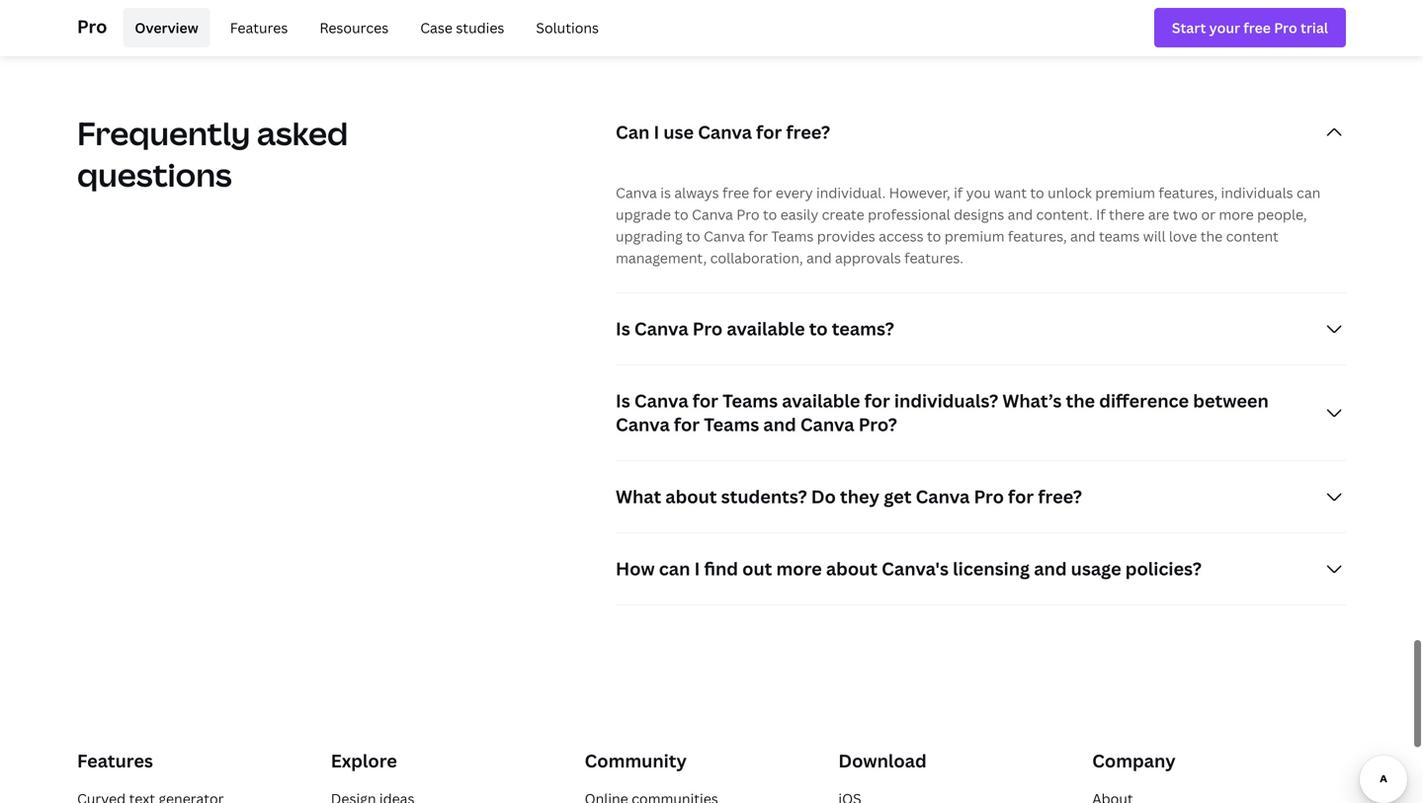 Task type: locate. For each thing, give the bounding box(es) containing it.
available inside dropdown button
[[727, 317, 805, 341]]

the
[[1201, 227, 1223, 246], [1066, 389, 1096, 413]]

1 vertical spatial can
[[659, 557, 691, 581]]

features inside pro element
[[230, 18, 288, 37]]

1 vertical spatial features,
[[1008, 227, 1068, 246]]

1 is from the top
[[616, 317, 631, 341]]

i left use
[[654, 120, 660, 144]]

studies
[[456, 18, 505, 37]]

available
[[727, 317, 805, 341], [782, 389, 861, 413]]

can i use canva for free? button
[[616, 97, 1347, 168]]

1 vertical spatial free?
[[1039, 485, 1083, 509]]

will
[[1144, 227, 1166, 246]]

more up content on the top right
[[1220, 205, 1255, 224]]

features,
[[1159, 183, 1218, 202], [1008, 227, 1068, 246]]

0 horizontal spatial premium
[[945, 227, 1005, 246]]

menu bar containing overview
[[115, 8, 611, 47]]

0 vertical spatial available
[[727, 317, 805, 341]]

is for is canva for teams available for individuals? what's the difference between canva for teams and canva pro?
[[616, 389, 631, 413]]

0 vertical spatial i
[[654, 120, 660, 144]]

features
[[230, 18, 288, 37], [77, 749, 153, 774]]

pro?
[[859, 413, 898, 437]]

0 horizontal spatial about
[[666, 485, 717, 509]]

1 horizontal spatial premium
[[1096, 183, 1156, 202]]

can right how in the left of the page
[[659, 557, 691, 581]]

can
[[1297, 183, 1321, 202], [659, 557, 691, 581]]

what
[[616, 485, 662, 509]]

the inside is canva for teams available for individuals? what's the difference between canva for teams and canva pro?
[[1066, 389, 1096, 413]]

two
[[1173, 205, 1198, 224]]

1 horizontal spatial the
[[1201, 227, 1223, 246]]

individual.
[[817, 183, 886, 202]]

every
[[776, 183, 813, 202]]

if
[[954, 183, 963, 202]]

provides
[[817, 227, 876, 246]]

to up management,
[[686, 227, 701, 246]]

1 horizontal spatial i
[[695, 557, 700, 581]]

1 horizontal spatial can
[[1297, 183, 1321, 202]]

more
[[1220, 205, 1255, 224], [777, 557, 822, 581]]

however,
[[889, 183, 951, 202]]

0 horizontal spatial the
[[1066, 389, 1096, 413]]

premium down the designs
[[945, 227, 1005, 246]]

individuals
[[1222, 183, 1294, 202]]

and inside dropdown button
[[1034, 557, 1067, 581]]

want
[[995, 183, 1027, 202]]

out
[[743, 557, 773, 581]]

about
[[666, 485, 717, 509], [826, 557, 878, 581]]

upgrading
[[616, 227, 683, 246]]

and inside is canva for teams available for individuals? what's the difference between canva for teams and canva pro?
[[764, 413, 797, 437]]

0 vertical spatial features,
[[1159, 183, 1218, 202]]

the right "what's"
[[1066, 389, 1096, 413]]

company
[[1093, 749, 1176, 774]]

is canva pro available to teams?
[[616, 317, 895, 341]]

teams?
[[832, 317, 895, 341]]

1 horizontal spatial about
[[826, 557, 878, 581]]

is inside dropdown button
[[616, 317, 631, 341]]

menu bar inside pro element
[[115, 8, 611, 47]]

download
[[839, 749, 927, 774]]

pro element
[[77, 0, 1347, 55]]

i left find
[[695, 557, 700, 581]]

0 vertical spatial about
[[666, 485, 717, 509]]

0 horizontal spatial features,
[[1008, 227, 1068, 246]]

free? up every
[[787, 120, 831, 144]]

features, down content.
[[1008, 227, 1068, 246]]

canva
[[698, 120, 752, 144], [616, 183, 657, 202], [692, 205, 734, 224], [704, 227, 745, 246], [635, 317, 689, 341], [635, 389, 689, 413], [616, 413, 670, 437], [801, 413, 855, 437], [916, 485, 970, 509]]

to down always
[[675, 205, 689, 224]]

premium up there
[[1096, 183, 1156, 202]]

and
[[1008, 205, 1033, 224], [1071, 227, 1096, 246], [807, 248, 832, 267], [764, 413, 797, 437], [1034, 557, 1067, 581]]

content
[[1227, 227, 1279, 246]]

i
[[654, 120, 660, 144], [695, 557, 700, 581]]

is inside is canva for teams available for individuals? what's the difference between canva for teams and canva pro?
[[616, 389, 631, 413]]

about right what
[[666, 485, 717, 509]]

teams
[[772, 227, 814, 246], [723, 389, 778, 413], [704, 413, 760, 437]]

content.
[[1037, 205, 1093, 224]]

to up features.
[[927, 227, 942, 246]]

can up people,
[[1297, 183, 1321, 202]]

pro up 'licensing'
[[974, 485, 1004, 509]]

to left teams?
[[809, 317, 828, 341]]

1 horizontal spatial features
[[230, 18, 288, 37]]

0 vertical spatial premium
[[1096, 183, 1156, 202]]

1 vertical spatial i
[[695, 557, 700, 581]]

0 vertical spatial features
[[230, 18, 288, 37]]

1 vertical spatial is
[[616, 389, 631, 413]]

more inside canva is always free for every individual. however, if you want to unlock premium features, individuals can upgrade to canva pro to easily create professional designs and content. if there are two or more people, upgrading to canva for teams provides access to premium features, and teams will love the content management, collaboration, and approvals features.
[[1220, 205, 1255, 224]]

1 vertical spatial more
[[777, 557, 822, 581]]

1 vertical spatial available
[[782, 389, 861, 413]]

is
[[616, 317, 631, 341], [616, 389, 631, 413]]

1 vertical spatial about
[[826, 557, 878, 581]]

collaboration,
[[711, 248, 804, 267]]

what about students? do they get canva pro for free? button
[[616, 462, 1347, 533]]

is
[[661, 183, 671, 202]]

menu bar
[[115, 8, 611, 47]]

the down or
[[1201, 227, 1223, 246]]

pro inside dropdown button
[[693, 317, 723, 341]]

case studies link
[[409, 8, 517, 47]]

what about students? do they get canva pro for free?
[[616, 485, 1083, 509]]

teams down easily
[[772, 227, 814, 246]]

use
[[664, 120, 694, 144]]

available down collaboration, on the top of the page
[[727, 317, 805, 341]]

features.
[[905, 248, 964, 267]]

free? up usage
[[1039, 485, 1083, 509]]

more right out
[[777, 557, 822, 581]]

resources
[[320, 18, 389, 37]]

0 vertical spatial can
[[1297, 183, 1321, 202]]

to
[[1031, 183, 1045, 202], [675, 205, 689, 224], [763, 205, 778, 224], [686, 227, 701, 246], [927, 227, 942, 246], [809, 317, 828, 341]]

0 vertical spatial the
[[1201, 227, 1223, 246]]

0 vertical spatial free?
[[787, 120, 831, 144]]

free?
[[787, 120, 831, 144], [1039, 485, 1083, 509]]

available down teams?
[[782, 389, 861, 413]]

0 horizontal spatial can
[[659, 557, 691, 581]]

case studies
[[420, 18, 505, 37]]

premium
[[1096, 183, 1156, 202], [945, 227, 1005, 246]]

pro
[[77, 14, 107, 39], [737, 205, 760, 224], [693, 317, 723, 341], [974, 485, 1004, 509]]

1 horizontal spatial features,
[[1159, 183, 1218, 202]]

1 vertical spatial the
[[1066, 389, 1096, 413]]

find
[[704, 557, 739, 581]]

0 vertical spatial more
[[1220, 205, 1255, 224]]

2 is from the top
[[616, 389, 631, 413]]

for
[[757, 120, 782, 144], [753, 183, 773, 202], [749, 227, 768, 246], [693, 389, 719, 413], [865, 389, 891, 413], [674, 413, 700, 437], [1009, 485, 1034, 509]]

to inside dropdown button
[[809, 317, 828, 341]]

between
[[1194, 389, 1269, 413]]

more inside dropdown button
[[777, 557, 822, 581]]

pro down free
[[737, 205, 760, 224]]

solutions link
[[524, 8, 611, 47]]

is down management,
[[616, 317, 631, 341]]

easily
[[781, 205, 819, 224]]

do
[[812, 485, 836, 509]]

to left easily
[[763, 205, 778, 224]]

0 vertical spatial is
[[616, 317, 631, 341]]

can inside canva is always free for every individual. however, if you want to unlock premium features, individuals can upgrade to canva pro to easily create professional designs and content. if there are two or more people, upgrading to canva for teams provides access to premium features, and teams will love the content management, collaboration, and approvals features.
[[1297, 183, 1321, 202]]

about left the canva's
[[826, 557, 878, 581]]

0 horizontal spatial more
[[777, 557, 822, 581]]

pro left overview
[[77, 14, 107, 39]]

features, up two
[[1159, 183, 1218, 202]]

and left usage
[[1034, 557, 1067, 581]]

access
[[879, 227, 924, 246]]

0 horizontal spatial features
[[77, 749, 153, 774]]

create
[[822, 205, 865, 224]]

the inside canva is always free for every individual. however, if you want to unlock premium features, individuals can upgrade to canva pro to easily create professional designs and content. if there are two or more people, upgrading to canva for teams provides access to premium features, and teams will love the content management, collaboration, and approvals features.
[[1201, 227, 1223, 246]]

pro down management,
[[693, 317, 723, 341]]

designs
[[954, 205, 1005, 224]]

is up what
[[616, 389, 631, 413]]

1 vertical spatial premium
[[945, 227, 1005, 246]]

features link
[[218, 8, 300, 47]]

and up students?
[[764, 413, 797, 437]]

1 horizontal spatial more
[[1220, 205, 1255, 224]]



Task type: describe. For each thing, give the bounding box(es) containing it.
questions
[[77, 153, 232, 196]]

there
[[1109, 205, 1145, 224]]

policies?
[[1126, 557, 1202, 581]]

teams up students?
[[704, 413, 760, 437]]

usage
[[1072, 557, 1122, 581]]

individuals?
[[895, 389, 999, 413]]

and down content.
[[1071, 227, 1096, 246]]

overview link
[[123, 8, 210, 47]]

community
[[585, 749, 687, 774]]

always
[[675, 183, 719, 202]]

professional
[[868, 205, 951, 224]]

and down provides in the right of the page
[[807, 248, 832, 267]]

case
[[420, 18, 453, 37]]

love
[[1170, 227, 1198, 246]]

and down the want
[[1008, 205, 1033, 224]]

students?
[[721, 485, 807, 509]]

asked
[[257, 112, 348, 155]]

licensing
[[953, 557, 1030, 581]]

unlock
[[1048, 183, 1092, 202]]

get
[[884, 485, 912, 509]]

upgrade
[[616, 205, 671, 224]]

canva is always free for every individual. however, if you want to unlock premium features, individuals can upgrade to canva pro to easily create professional designs and content. if there are two or more people, upgrading to canva for teams provides access to premium features, and teams will love the content management, collaboration, and approvals features.
[[616, 183, 1321, 267]]

overview
[[135, 18, 198, 37]]

can inside dropdown button
[[659, 557, 691, 581]]

teams down is canva pro available to teams?
[[723, 389, 778, 413]]

teams inside canva is always free for every individual. however, if you want to unlock premium features, individuals can upgrade to canva pro to easily create professional designs and content. if there are two or more people, upgrading to canva for teams provides access to premium features, and teams will love the content management, collaboration, and approvals features.
[[772, 227, 814, 246]]

resources link
[[308, 8, 401, 47]]

are
[[1149, 205, 1170, 224]]

can i use canva for free?
[[616, 120, 831, 144]]

is canva for teams available for individuals? what's the difference between canva for teams and canva pro? button
[[616, 366, 1347, 461]]

canva's
[[882, 557, 949, 581]]

pro inside canva is always free for every individual. however, if you want to unlock premium features, individuals can upgrade to canva pro to easily create professional designs and content. if there are two or more people, upgrading to canva for teams provides access to premium features, and teams will love the content management, collaboration, and approvals features.
[[737, 205, 760, 224]]

teams
[[1099, 227, 1140, 246]]

canva inside dropdown button
[[635, 317, 689, 341]]

is canva for teams available for individuals? what's the difference between canva for teams and canva pro?
[[616, 389, 1269, 437]]

0 horizontal spatial free?
[[787, 120, 831, 144]]

if
[[1097, 205, 1106, 224]]

management,
[[616, 248, 707, 267]]

available inside is canva for teams available for individuals? what's the difference between canva for teams and canva pro?
[[782, 389, 861, 413]]

approvals
[[835, 248, 902, 267]]

how can i find out more about canva's licensing and usage policies? button
[[616, 534, 1347, 605]]

is for is canva pro available to teams?
[[616, 317, 631, 341]]

how
[[616, 557, 655, 581]]

free
[[723, 183, 750, 202]]

to right the want
[[1031, 183, 1045, 202]]

1 horizontal spatial free?
[[1039, 485, 1083, 509]]

0 horizontal spatial i
[[654, 120, 660, 144]]

difference
[[1100, 389, 1190, 413]]

frequently
[[77, 112, 251, 155]]

explore
[[331, 749, 397, 774]]

or
[[1202, 205, 1216, 224]]

people,
[[1258, 205, 1308, 224]]

what's
[[1003, 389, 1062, 413]]

can
[[616, 120, 650, 144]]

is canva pro available to teams? button
[[616, 293, 1347, 365]]

1 vertical spatial features
[[77, 749, 153, 774]]

frequently asked questions
[[77, 112, 348, 196]]

they
[[840, 485, 880, 509]]

how can i find out more about canva's licensing and usage policies?
[[616, 557, 1202, 581]]

you
[[967, 183, 991, 202]]

pro inside dropdown button
[[974, 485, 1004, 509]]

solutions
[[536, 18, 599, 37]]



Task type: vqa. For each thing, say whether or not it's contained in the screenshot.
Color palettes button
no



